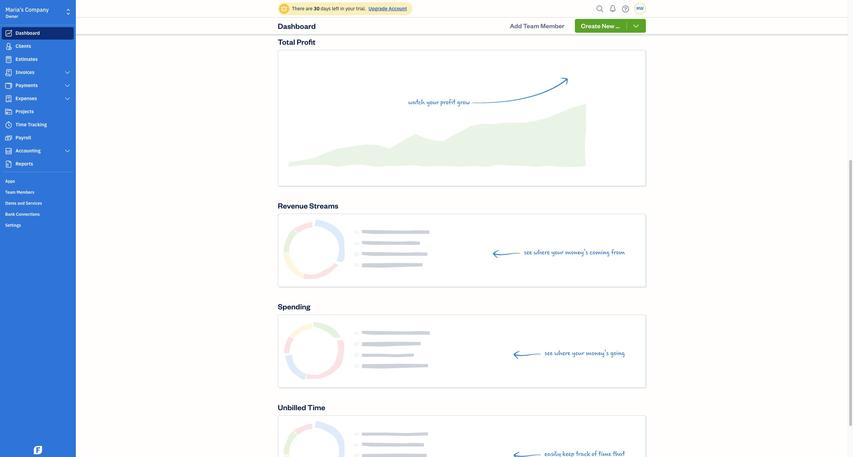 Task type: locate. For each thing, give the bounding box(es) containing it.
notifications image
[[607, 2, 618, 16]]

0 vertical spatial where
[[534, 249, 550, 257]]

1 vertical spatial time
[[308, 403, 325, 413]]

money image
[[4, 135, 13, 142]]

coming
[[590, 249, 610, 257]]

spending
[[278, 302, 310, 312]]

time
[[16, 122, 27, 128], [308, 403, 325, 413]]

new
[[602, 22, 614, 30]]

team inside 'button'
[[523, 22, 539, 30]]

items
[[5, 201, 16, 206]]

1 horizontal spatial where
[[554, 350, 570, 358]]

create
[[581, 22, 601, 30]]

projects link
[[2, 106, 74, 118]]

main element
[[0, 0, 93, 458]]

add team member
[[510, 22, 565, 30]]

days
[[321, 6, 331, 12]]

2 chevron large down image from the top
[[64, 83, 71, 89]]

dashboard inside main element
[[16, 30, 40, 36]]

unbilled time
[[278, 403, 325, 413]]

money's for going
[[586, 350, 609, 358]]

profit
[[440, 99, 456, 107]]

items and services
[[5, 201, 42, 206]]

maria's
[[6, 6, 24, 13]]

see where your money's coming from
[[524, 249, 625, 257]]

add
[[510, 22, 522, 30]]

chevron large down image for payments
[[64, 83, 71, 89]]

team members
[[5, 190, 34, 195]]

accounting link
[[2, 145, 74, 158]]

connections
[[16, 212, 40, 217]]

projects
[[16, 109, 34, 115]]

chevron large down image for invoices
[[64, 70, 71, 75]]

members
[[17, 190, 34, 195]]

where
[[534, 249, 550, 257], [554, 350, 570, 358]]

timer image
[[4, 122, 13, 129]]

3 chevron large down image from the top
[[64, 149, 71, 154]]

0 vertical spatial chevron large down image
[[64, 70, 71, 75]]

time right the timer icon
[[16, 122, 27, 128]]

2 vertical spatial chevron large down image
[[64, 149, 71, 154]]

in
[[340, 6, 344, 12]]

team down apps
[[5, 190, 16, 195]]

mw button
[[634, 3, 646, 14]]

dashboard up total profit
[[278, 21, 316, 31]]

dashboard link
[[2, 27, 74, 40]]

0 vertical spatial team
[[523, 22, 539, 30]]

settings
[[5, 223, 21, 228]]

…
[[616, 22, 620, 30]]

see
[[524, 249, 532, 257], [545, 350, 553, 358]]

0 horizontal spatial team
[[5, 190, 16, 195]]

1 vertical spatial team
[[5, 190, 16, 195]]

chevron large down image inside "payments" link
[[64, 83, 71, 89]]

tracking
[[28, 122, 47, 128]]

crown image
[[281, 5, 288, 12]]

1 horizontal spatial dashboard
[[278, 21, 316, 31]]

1 vertical spatial see
[[545, 350, 553, 358]]

1 vertical spatial where
[[554, 350, 570, 358]]

chart image
[[4, 148, 13, 155]]

team
[[523, 22, 539, 30], [5, 190, 16, 195]]

services
[[26, 201, 42, 206]]

watch your profit grow
[[408, 99, 470, 107]]

chevrondown image
[[632, 22, 640, 29]]

left
[[332, 6, 339, 12]]

see for see where your money's coming from
[[524, 249, 532, 257]]

expense image
[[4, 95, 13, 102]]

1 vertical spatial chevron large down image
[[64, 83, 71, 89]]

1 chevron large down image from the top
[[64, 70, 71, 75]]

trial.
[[356, 6, 366, 12]]

time right unbilled
[[308, 403, 325, 413]]

invoices
[[16, 69, 34, 75]]

money's left "going"
[[586, 350, 609, 358]]

0 vertical spatial money's
[[565, 249, 588, 257]]

money's
[[565, 249, 588, 257], [586, 350, 609, 358]]

create new …
[[581, 22, 620, 30]]

0 vertical spatial time
[[16, 122, 27, 128]]

0 horizontal spatial see
[[524, 249, 532, 257]]

where for see where your money's going
[[554, 350, 570, 358]]

invoice image
[[4, 69, 13, 76]]

payroll
[[16, 135, 31, 141]]

dashboard
[[278, 21, 316, 31], [16, 30, 40, 36]]

1 horizontal spatial team
[[523, 22, 539, 30]]

expenses link
[[2, 93, 74, 105]]

1 horizontal spatial see
[[545, 350, 553, 358]]

client image
[[4, 43, 13, 50]]

chevron large down image
[[64, 70, 71, 75], [64, 83, 71, 89], [64, 149, 71, 154]]

estimate image
[[4, 56, 13, 63]]

0 horizontal spatial dashboard
[[16, 30, 40, 36]]

watch
[[408, 99, 425, 107]]

bank
[[5, 212, 15, 217]]

0 vertical spatial see
[[524, 249, 532, 257]]

and
[[17, 201, 25, 206]]

apps
[[5, 179, 15, 184]]

1 vertical spatial money's
[[586, 350, 609, 358]]

dashboard up clients
[[16, 30, 40, 36]]

money's left coming
[[565, 249, 588, 257]]

chevron large down image
[[64, 96, 71, 102]]

team right add
[[523, 22, 539, 30]]

clients link
[[2, 40, 74, 53]]

0 horizontal spatial time
[[16, 122, 27, 128]]

freshbooks image
[[32, 447, 43, 455]]

0 horizontal spatial where
[[534, 249, 550, 257]]

chevron large down image inside accounting link
[[64, 149, 71, 154]]

company
[[25, 6, 49, 13]]

maria's company owner
[[6, 6, 49, 19]]

chevron large down image inside invoices link
[[64, 70, 71, 75]]

your
[[345, 6, 355, 12], [426, 99, 439, 107], [551, 249, 564, 257], [572, 350, 584, 358]]



Task type: describe. For each thing, give the bounding box(es) containing it.
money's for coming
[[565, 249, 588, 257]]

payment image
[[4, 82, 13, 89]]

team members link
[[2, 187, 74, 198]]

estimates
[[16, 56, 38, 62]]

dashboard image
[[4, 30, 13, 37]]

time tracking
[[16, 122, 47, 128]]

chevron large down image for accounting
[[64, 149, 71, 154]]

payroll link
[[2, 132, 74, 144]]

revenue streams
[[278, 201, 338, 211]]

team inside main element
[[5, 190, 16, 195]]

time inside main element
[[16, 122, 27, 128]]

add team member button
[[504, 19, 571, 33]]

there are 30 days left in your trial. upgrade account
[[292, 6, 407, 12]]

settings link
[[2, 220, 74, 231]]

bank connections
[[5, 212, 40, 217]]

account
[[389, 6, 407, 12]]

invoices link
[[2, 67, 74, 79]]

create new … button
[[575, 19, 646, 33]]

are
[[306, 6, 313, 12]]

revenue
[[278, 201, 308, 211]]

reports
[[16, 161, 33, 167]]

payments link
[[2, 80, 74, 92]]

report image
[[4, 161, 13, 168]]

1 horizontal spatial time
[[308, 403, 325, 413]]

member
[[541, 22, 565, 30]]

time tracking link
[[2, 119, 74, 131]]

reports link
[[2, 158, 74, 171]]

owner
[[6, 14, 18, 19]]

30
[[314, 6, 320, 12]]

streams
[[309, 201, 338, 211]]

items and services link
[[2, 198, 74, 209]]

estimates link
[[2, 53, 74, 66]]

search image
[[595, 4, 606, 14]]

there
[[292, 6, 305, 12]]

going
[[610, 350, 625, 358]]

mw
[[636, 6, 644, 11]]

total profit
[[278, 37, 316, 47]]

upgrade
[[369, 6, 388, 12]]

grow
[[457, 99, 470, 107]]

apps link
[[2, 176, 74, 186]]

project image
[[4, 109, 13, 115]]

go to help image
[[620, 4, 631, 14]]

expenses
[[16, 95, 37, 102]]

accounting
[[16, 148, 41, 154]]

where for see where your money's coming from
[[534, 249, 550, 257]]

from
[[611, 249, 625, 257]]

clients
[[16, 43, 31, 49]]

upgrade account link
[[367, 6, 407, 12]]

bank connections link
[[2, 209, 74, 220]]

see for see where your money's going
[[545, 350, 553, 358]]

total
[[278, 37, 295, 47]]

unbilled
[[278, 403, 306, 413]]

see where your money's going
[[545, 350, 625, 358]]

payments
[[16, 82, 38, 89]]

profit
[[297, 37, 316, 47]]



Task type: vqa. For each thing, say whether or not it's contained in the screenshot.
"Advanced Search"
no



